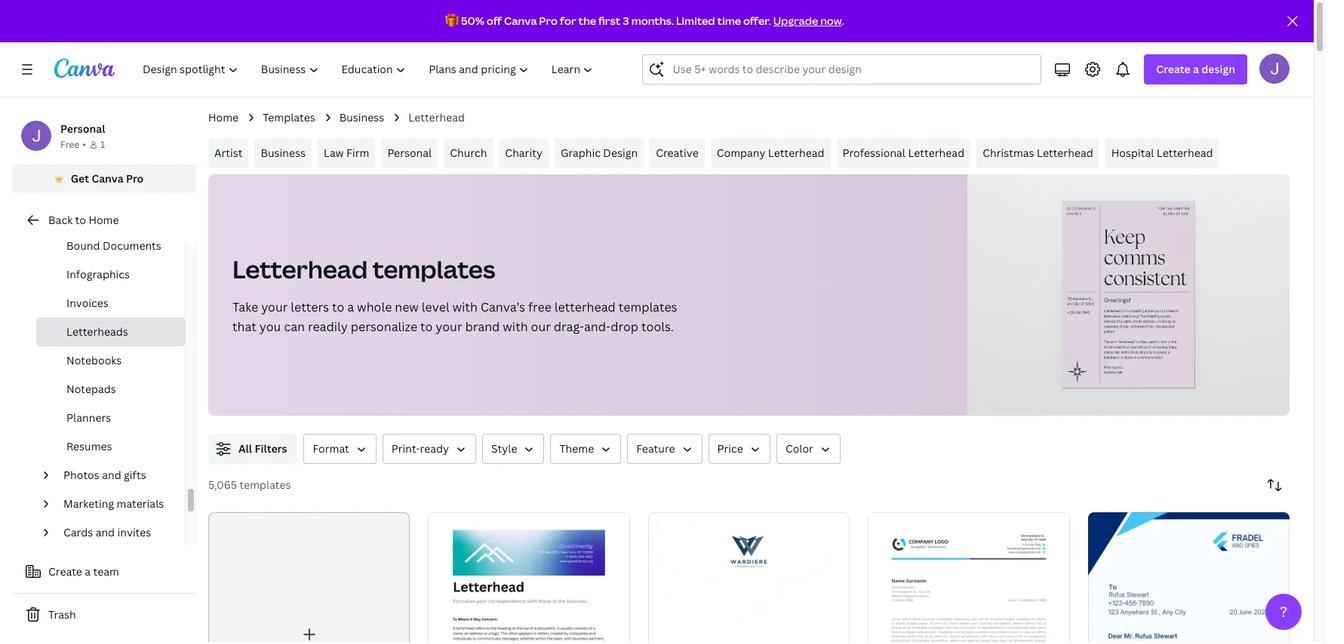 Task type: describe. For each thing, give the bounding box(es) containing it.
a for team
[[85, 565, 91, 579]]

theme button
[[551, 434, 621, 464]]

personalize
[[351, 318, 417, 335]]

color button
[[776, 434, 841, 464]]

5,065 templates
[[208, 478, 291, 492]]

whole
[[357, 299, 392, 315]]

templates for letterhead templates
[[373, 253, 495, 285]]

print-ready
[[392, 441, 449, 456]]

feature
[[636, 441, 675, 456]]

create a design
[[1156, 62, 1235, 76]]

notepads
[[66, 382, 116, 396]]

drag-
[[554, 318, 584, 335]]

create for create a team
[[48, 565, 82, 579]]

christmas
[[983, 146, 1034, 160]]

5,065
[[208, 478, 237, 492]]

feature button
[[627, 434, 702, 464]]

1 horizontal spatial to
[[332, 299, 344, 315]]

print-
[[392, 441, 420, 456]]

time
[[717, 14, 741, 28]]

0 vertical spatial personal
[[60, 122, 105, 136]]

Sort by button
[[1260, 470, 1290, 500]]

design
[[1202, 62, 1235, 76]]

level
[[422, 299, 449, 315]]

months.
[[631, 14, 674, 28]]

letterhead up letters at the left
[[232, 253, 368, 285]]

team
[[93, 565, 119, 579]]

minimalist business letterhead image
[[868, 513, 1070, 642]]

get
[[71, 171, 89, 186]]

to inside 'back to home' link
[[75, 213, 86, 227]]

all filters
[[238, 441, 287, 456]]

bound documents
[[66, 238, 161, 253]]

and for cards
[[96, 525, 115, 540]]

3
[[623, 14, 629, 28]]

the
[[578, 14, 596, 28]]

pro inside button
[[126, 171, 144, 186]]

infographics
[[66, 267, 130, 281]]

1 horizontal spatial with
[[503, 318, 528, 335]]

creative
[[656, 146, 699, 160]]

upgrade now button
[[773, 14, 842, 28]]

christmas letterhead link
[[977, 138, 1099, 168]]

theme
[[560, 441, 594, 456]]

filters
[[255, 441, 287, 456]]

gifts
[[124, 468, 146, 482]]

can
[[284, 318, 305, 335]]

invites
[[117, 525, 151, 540]]

back to home
[[48, 213, 119, 227]]

all filters button
[[208, 434, 298, 464]]

all
[[238, 441, 252, 456]]

our
[[531, 318, 551, 335]]

photos and gifts
[[63, 468, 146, 482]]

style button
[[482, 434, 544, 464]]

limited
[[676, 14, 715, 28]]

first
[[598, 14, 621, 28]]

and-
[[584, 318, 611, 335]]

hospital letterhead link
[[1105, 138, 1219, 168]]

0 vertical spatial home
[[208, 110, 239, 125]]

take
[[232, 299, 258, 315]]

cards
[[63, 525, 93, 540]]

50%
[[461, 14, 484, 28]]

2 vertical spatial to
[[420, 318, 433, 335]]

firm
[[346, 146, 369, 160]]

format
[[313, 441, 349, 456]]

hospital
[[1111, 146, 1154, 160]]

.
[[842, 14, 844, 28]]

artist
[[214, 146, 243, 160]]

back
[[48, 213, 73, 227]]

get canva pro
[[71, 171, 144, 186]]

1 horizontal spatial canva
[[504, 14, 537, 28]]

1 vertical spatial business link
[[255, 138, 312, 168]]

take your letters to a whole new level with canva's free letterhead templates that you can readily personalize to your brand with our drag-and-drop tools.
[[232, 299, 677, 335]]

canva inside button
[[92, 171, 123, 186]]

letterhead for hospital letterhead
[[1157, 146, 1213, 160]]

bound
[[66, 238, 100, 253]]

law firm
[[324, 146, 369, 160]]

templates for 5,065 templates
[[240, 478, 291, 492]]

graphic design link
[[555, 138, 644, 168]]

back to home link
[[12, 205, 196, 235]]

law firm link
[[318, 138, 375, 168]]

letterhead doc in bright blue bright purple classic professional style image
[[428, 512, 630, 642]]

photos and gifts button
[[57, 461, 176, 490]]

letterheads
[[66, 325, 128, 339]]

home link
[[208, 109, 239, 126]]

professional
[[843, 146, 906, 160]]

professional letterhead link
[[837, 138, 971, 168]]

letterhead templates
[[232, 253, 495, 285]]

marketing
[[63, 497, 114, 511]]

0 vertical spatial your
[[261, 299, 288, 315]]

🎁 50% off canva pro for the first 3 months. limited time offer. upgrade now .
[[445, 14, 844, 28]]

professional letterhead
[[843, 146, 965, 160]]



Task type: locate. For each thing, give the bounding box(es) containing it.
with
[[452, 299, 478, 315], [503, 318, 528, 335]]

0 vertical spatial and
[[102, 468, 121, 482]]

that
[[232, 318, 256, 335]]

templates up level on the left of page
[[373, 253, 495, 285]]

create a team
[[48, 565, 119, 579]]

price
[[717, 441, 743, 456]]

color
[[786, 441, 814, 456]]

your down level on the left of page
[[436, 318, 462, 335]]

infographics link
[[36, 260, 185, 289]]

letterhead
[[408, 110, 465, 125], [768, 146, 825, 160], [908, 146, 965, 160], [1037, 146, 1093, 160], [1157, 146, 1213, 160], [232, 253, 368, 285]]

0 vertical spatial business link
[[339, 109, 384, 126]]

church link
[[444, 138, 493, 168]]

1 vertical spatial canva
[[92, 171, 123, 186]]

letterhead templates image
[[968, 174, 1290, 416], [1062, 201, 1195, 388]]

1 vertical spatial pro
[[126, 171, 144, 186]]

your up you
[[261, 299, 288, 315]]

letterhead right the christmas
[[1037, 146, 1093, 160]]

cards and invites
[[63, 525, 151, 540]]

letterhead up personal link
[[408, 110, 465, 125]]

church
[[450, 146, 487, 160]]

a inside 'create a team' button
[[85, 565, 91, 579]]

1 vertical spatial and
[[96, 525, 115, 540]]

letterhead for professional letterhead
[[908, 146, 965, 160]]

1 vertical spatial a
[[347, 299, 354, 315]]

Search search field
[[673, 55, 1032, 84]]

business link down templates link
[[255, 138, 312, 168]]

2 vertical spatial a
[[85, 565, 91, 579]]

with down canva's
[[503, 318, 528, 335]]

pro
[[539, 14, 558, 28], [126, 171, 144, 186]]

1 vertical spatial with
[[503, 318, 528, 335]]

create a design button
[[1144, 54, 1247, 85]]

0 horizontal spatial templates
[[240, 478, 291, 492]]

a inside 'create a design' dropdown button
[[1193, 62, 1199, 76]]

and inside photos and gifts 'button'
[[102, 468, 121, 482]]

letterhead right company
[[768, 146, 825, 160]]

0 horizontal spatial canva
[[92, 171, 123, 186]]

blue minimalist company letterhead image
[[1088, 513, 1290, 642]]

hospital letterhead
[[1111, 146, 1213, 160]]

new
[[395, 299, 419, 315]]

letterhead
[[555, 299, 616, 315]]

marketing materials button
[[57, 490, 176, 518]]

to down level on the left of page
[[420, 318, 433, 335]]

1 horizontal spatial templates
[[373, 253, 495, 285]]

0 vertical spatial templates
[[373, 253, 495, 285]]

price button
[[708, 434, 770, 464]]

get canva pro button
[[12, 165, 196, 193]]

0 horizontal spatial home
[[89, 213, 119, 227]]

offer.
[[743, 14, 771, 28]]

home up artist
[[208, 110, 239, 125]]

a left design
[[1193, 62, 1199, 76]]

trash
[[48, 608, 76, 622]]

0 vertical spatial to
[[75, 213, 86, 227]]

1 horizontal spatial personal
[[387, 146, 432, 160]]

home up bound documents link
[[89, 213, 119, 227]]

2 horizontal spatial a
[[1193, 62, 1199, 76]]

and left 'gifts'
[[102, 468, 121, 482]]

letterhead right professional
[[908, 146, 965, 160]]

ready
[[420, 441, 449, 456]]

letterhead right hospital
[[1157, 146, 1213, 160]]

letterhead for christmas letterhead
[[1037, 146, 1093, 160]]

0 horizontal spatial business
[[261, 146, 306, 160]]

free
[[528, 299, 552, 315]]

to up readily
[[332, 299, 344, 315]]

charity link
[[499, 138, 549, 168]]

and inside "cards and invites" button
[[96, 525, 115, 540]]

canva's
[[481, 299, 525, 315]]

pro left the for
[[539, 14, 558, 28]]

1 vertical spatial business
[[261, 146, 306, 160]]

off
[[487, 14, 502, 28]]

business link up firm
[[339, 109, 384, 126]]

2 horizontal spatial templates
[[619, 299, 677, 315]]

0 vertical spatial business
[[339, 110, 384, 125]]

your
[[261, 299, 288, 315], [436, 318, 462, 335]]

and right cards
[[96, 525, 115, 540]]

1 horizontal spatial a
[[347, 299, 354, 315]]

0 horizontal spatial business link
[[255, 138, 312, 168]]

business link
[[339, 109, 384, 126], [255, 138, 312, 168]]

invoices
[[66, 296, 109, 310]]

1 horizontal spatial pro
[[539, 14, 558, 28]]

2 vertical spatial templates
[[240, 478, 291, 492]]

trash link
[[12, 600, 196, 630]]

0 horizontal spatial personal
[[60, 122, 105, 136]]

create inside 'create a team' button
[[48, 565, 82, 579]]

1
[[100, 138, 105, 151]]

white navy modern technology company letterhead image
[[648, 513, 850, 642]]

1 horizontal spatial your
[[436, 318, 462, 335]]

templates up 'tools.'
[[619, 299, 677, 315]]

0 horizontal spatial with
[[452, 299, 478, 315]]

create left the team
[[48, 565, 82, 579]]

invoices link
[[36, 289, 185, 318]]

to right back at top left
[[75, 213, 86, 227]]

planners
[[66, 411, 111, 425]]

create for create a design
[[1156, 62, 1191, 76]]

pro up 'back to home' link
[[126, 171, 144, 186]]

•
[[82, 138, 86, 151]]

resumes
[[66, 439, 112, 454]]

1 horizontal spatial business link
[[339, 109, 384, 126]]

0 horizontal spatial a
[[85, 565, 91, 579]]

business down templates link
[[261, 146, 306, 160]]

1 vertical spatial create
[[48, 565, 82, 579]]

now
[[820, 14, 842, 28]]

a
[[1193, 62, 1199, 76], [347, 299, 354, 315], [85, 565, 91, 579]]

templates inside take your letters to a whole new level with canva's free letterhead templates that you can readily personalize to your brand with our drag-and-drop tools.
[[619, 299, 677, 315]]

christmas letterhead
[[983, 146, 1093, 160]]

upgrade
[[773, 14, 818, 28]]

0 vertical spatial a
[[1193, 62, 1199, 76]]

bound documents link
[[36, 232, 185, 260]]

for
[[560, 14, 576, 28]]

0 vertical spatial with
[[452, 299, 478, 315]]

a for design
[[1193, 62, 1199, 76]]

home
[[208, 110, 239, 125], [89, 213, 119, 227]]

create left design
[[1156, 62, 1191, 76]]

0 vertical spatial create
[[1156, 62, 1191, 76]]

notepads link
[[36, 375, 185, 404]]

free
[[60, 138, 79, 151]]

with up brand
[[452, 299, 478, 315]]

brand
[[465, 318, 500, 335]]

🎁
[[445, 14, 459, 28]]

templates down all filters
[[240, 478, 291, 492]]

None search field
[[643, 54, 1042, 85]]

marketing materials
[[63, 497, 164, 511]]

format button
[[304, 434, 376, 464]]

canva right get
[[92, 171, 123, 186]]

artist link
[[208, 138, 249, 168]]

0 horizontal spatial pro
[[126, 171, 144, 186]]

personal up •
[[60, 122, 105, 136]]

business up firm
[[339, 110, 384, 125]]

notebooks
[[66, 353, 122, 368]]

letterhead for company letterhead
[[768, 146, 825, 160]]

jacob simon image
[[1260, 54, 1290, 84]]

resumes link
[[36, 432, 185, 461]]

create inside 'create a design' dropdown button
[[1156, 62, 1191, 76]]

1 vertical spatial your
[[436, 318, 462, 335]]

1 horizontal spatial home
[[208, 110, 239, 125]]

photos
[[63, 468, 99, 482]]

1 vertical spatial to
[[332, 299, 344, 315]]

personal link
[[381, 138, 438, 168]]

business
[[339, 110, 384, 125], [261, 146, 306, 160]]

a inside take your letters to a whole new level with canva's free letterhead templates that you can readily personalize to your brand with our drag-and-drop tools.
[[347, 299, 354, 315]]

templates link
[[263, 109, 315, 126]]

canva right off at the top of page
[[504, 14, 537, 28]]

0 horizontal spatial to
[[75, 213, 86, 227]]

1 vertical spatial templates
[[619, 299, 677, 315]]

1 horizontal spatial business
[[339, 110, 384, 125]]

creative link
[[650, 138, 705, 168]]

company
[[717, 146, 766, 160]]

graphic design
[[561, 146, 638, 160]]

personal
[[60, 122, 105, 136], [387, 146, 432, 160]]

law
[[324, 146, 344, 160]]

company letterhead
[[717, 146, 825, 160]]

1 horizontal spatial create
[[1156, 62, 1191, 76]]

1 vertical spatial personal
[[387, 146, 432, 160]]

and for photos
[[102, 468, 121, 482]]

0 horizontal spatial your
[[261, 299, 288, 315]]

a left the team
[[85, 565, 91, 579]]

personal right firm
[[387, 146, 432, 160]]

free •
[[60, 138, 86, 151]]

top level navigation element
[[133, 54, 606, 85]]

a left whole
[[347, 299, 354, 315]]

1 vertical spatial home
[[89, 213, 119, 227]]

0 horizontal spatial create
[[48, 565, 82, 579]]

0 vertical spatial canva
[[504, 14, 537, 28]]

0 vertical spatial pro
[[539, 14, 558, 28]]

you
[[259, 318, 281, 335]]

print-ready button
[[383, 434, 476, 464]]

company letterhead link
[[711, 138, 831, 168]]

notebooks link
[[36, 346, 185, 375]]

2 horizontal spatial to
[[420, 318, 433, 335]]



Task type: vqa. For each thing, say whether or not it's contained in the screenshot.
Bound Documents link
yes



